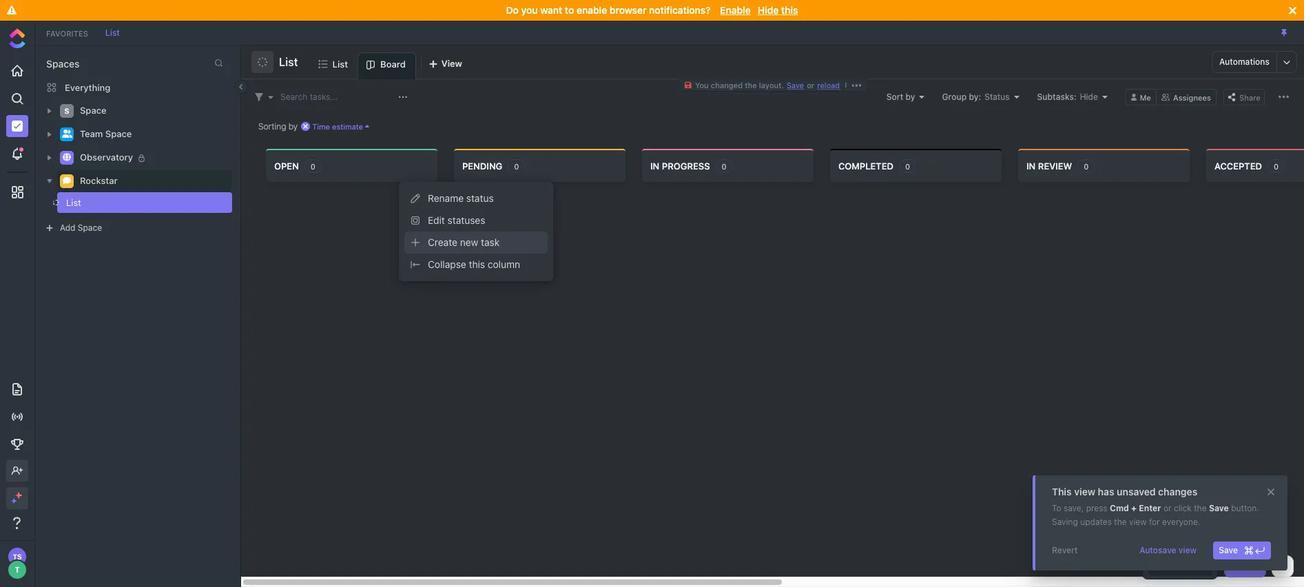 Task type: vqa. For each thing, say whether or not it's contained in the screenshot.
Gantt
no



Task type: describe. For each thing, give the bounding box(es) containing it.
search tasks...
[[280, 91, 338, 102]]

team space
[[80, 128, 132, 139]]

0 vertical spatial space
[[80, 105, 106, 116]]

edit statuses link
[[404, 209, 548, 231]]

edit statuses
[[428, 214, 485, 226]]

open
[[274, 160, 299, 171]]

rockstar
[[80, 175, 118, 186]]

globe image
[[63, 153, 71, 161]]

button.
[[1231, 503, 1259, 513]]

space link
[[80, 100, 223, 122]]

collapse this column
[[428, 258, 520, 270]]

enable
[[577, 4, 607, 16]]

me
[[1140, 93, 1151, 102]]

click
[[1174, 503, 1192, 513]]

sorting
[[258, 121, 286, 131]]

collapse
[[428, 258, 466, 270]]

0 horizontal spatial or
[[807, 81, 815, 90]]

space for add space
[[78, 223, 102, 233]]

changed
[[711, 81, 743, 90]]

review
[[1038, 160, 1072, 171]]

you
[[695, 81, 709, 90]]

share
[[1239, 93, 1261, 102]]

list button
[[274, 47, 298, 77]]

create new task
[[428, 236, 500, 248]]

press
[[1086, 503, 1108, 513]]

status
[[466, 192, 494, 204]]

has
[[1098, 486, 1114, 497]]

accepted
[[1215, 160, 1262, 171]]

tasks...
[[310, 91, 338, 102]]

list inside button
[[279, 56, 298, 68]]

in progress
[[650, 160, 710, 171]]

search
[[280, 91, 307, 102]]

observatory link
[[80, 147, 223, 169]]

spaces link
[[35, 58, 80, 70]]

create
[[428, 236, 457, 248]]

cmd
[[1110, 503, 1129, 513]]

in for in progress
[[650, 160, 660, 171]]

in review
[[1027, 160, 1072, 171]]

or reload
[[807, 81, 840, 90]]

comment image
[[63, 177, 71, 185]]

autosave view button
[[1134, 542, 1202, 559]]

0 horizontal spatial this
[[469, 258, 485, 270]]

autosave view
[[1140, 545, 1197, 555]]

browser
[[610, 4, 647, 16]]

enable
[[720, 4, 751, 16]]

0 vertical spatial list link
[[98, 27, 127, 38]]

this
[[1052, 486, 1072, 497]]

rename status link
[[404, 187, 548, 209]]

by
[[288, 121, 298, 131]]

do
[[506, 4, 519, 16]]

you
[[521, 4, 538, 16]]

revert
[[1052, 545, 1078, 555]]

list down comment image
[[66, 197, 81, 208]]

notifications?
[[649, 4, 711, 16]]

sorting by
[[258, 121, 298, 131]]

progress
[[662, 160, 710, 171]]

save inside this view has unsaved changes to save, press cmd + enter or click the save button. saving updates the view for everyone.
[[1209, 503, 1229, 513]]

rockstar link
[[80, 170, 223, 192]]

add space
[[60, 223, 102, 233]]

this view has unsaved changes to save, press cmd + enter or click the save button. saving updates the view for everyone.
[[1052, 486, 1259, 527]]

team
[[80, 128, 103, 139]]

2 vertical spatial list link
[[53, 192, 209, 213]]

reload
[[817, 81, 840, 90]]

favorites
[[46, 29, 88, 38]]

in for in review
[[1027, 160, 1036, 171]]

everyone.
[[1162, 517, 1200, 527]]

add
[[60, 223, 75, 233]]

everything link
[[35, 76, 240, 99]]

time
[[312, 122, 330, 131]]

to
[[1052, 503, 1061, 513]]

autosave
[[1140, 545, 1176, 555]]

task
[[481, 236, 500, 248]]

changes
[[1158, 486, 1198, 497]]

rename status
[[428, 192, 494, 204]]

2 vertical spatial the
[[1114, 517, 1127, 527]]

column
[[488, 258, 520, 270]]

spaces
[[46, 58, 80, 70]]



Task type: locate. For each thing, give the bounding box(es) containing it.
create new task link
[[404, 231, 548, 254]]

6 0 from the left
[[1274, 162, 1279, 171]]

list link right "favorites"
[[98, 27, 127, 38]]

assignees
[[1173, 93, 1211, 102]]

edit
[[428, 214, 445, 226]]

2 vertical spatial view
[[1179, 545, 1197, 555]]

2 horizontal spatial view
[[1179, 545, 1197, 555]]

1 in from the left
[[650, 160, 660, 171]]

list link up the search tasks... text field
[[332, 52, 354, 79]]

0 right accepted at the top right
[[1274, 162, 1279, 171]]

list right "favorites"
[[105, 27, 120, 38]]

1 vertical spatial the
[[1194, 503, 1207, 513]]

3 0 from the left
[[722, 162, 727, 171]]

in
[[650, 160, 660, 171], [1027, 160, 1036, 171]]

share button
[[1224, 89, 1265, 105]]

the right click
[[1194, 503, 1207, 513]]

0 horizontal spatial view
[[1074, 486, 1096, 497]]

0 for accepted
[[1274, 162, 1279, 171]]

layout.
[[759, 81, 784, 90]]

0 for in progress
[[722, 162, 727, 171]]

1 horizontal spatial this
[[781, 4, 798, 16]]

board link
[[380, 53, 411, 79]]

the left layout.
[[745, 81, 757, 90]]

0 vertical spatial view
[[1074, 486, 1096, 497]]

1 vertical spatial this
[[469, 258, 485, 270]]

observatory
[[80, 152, 133, 163]]

save inside button
[[1219, 545, 1238, 555]]

or inside this view has unsaved changes to save, press cmd + enter or click the save button. saving updates the view for everyone.
[[1164, 503, 1172, 513]]

save button
[[1213, 542, 1271, 559]]

view
[[1074, 486, 1096, 497], [1129, 517, 1147, 527], [1179, 545, 1197, 555]]

this right hide at the right
[[781, 4, 798, 16]]

user group image
[[62, 130, 72, 138]]

list link
[[98, 27, 127, 38], [332, 52, 354, 79], [53, 192, 209, 213]]

1 horizontal spatial view
[[1129, 517, 1147, 527]]

space up observatory
[[105, 128, 132, 139]]

or left click
[[1164, 503, 1172, 513]]

want
[[540, 4, 562, 16]]

2 in from the left
[[1027, 160, 1036, 171]]

0 for completed
[[905, 162, 910, 171]]

view for this
[[1074, 486, 1096, 497]]

the
[[745, 81, 757, 90], [1194, 503, 1207, 513], [1114, 517, 1127, 527]]

0 right review
[[1084, 162, 1089, 171]]

1 vertical spatial space
[[105, 128, 132, 139]]

automations
[[1219, 56, 1270, 67]]

save
[[1209, 503, 1229, 513], [1219, 545, 1238, 555]]

0 right pending on the top of the page
[[514, 162, 519, 171]]

1 horizontal spatial or
[[1164, 503, 1172, 513]]

everything
[[65, 82, 111, 93]]

space for team space
[[105, 128, 132, 139]]

or left reload
[[807, 81, 815, 90]]

me button
[[1126, 89, 1157, 105]]

view for autosave
[[1179, 545, 1197, 555]]

save down button.
[[1219, 545, 1238, 555]]

1 horizontal spatial the
[[1114, 517, 1127, 527]]

view inside button
[[1179, 545, 1197, 555]]

to
[[565, 4, 574, 16]]

space up the team
[[80, 105, 106, 116]]

board
[[380, 59, 406, 70]]

2 horizontal spatial the
[[1194, 503, 1207, 513]]

save left button.
[[1209, 503, 1229, 513]]

5 0 from the left
[[1084, 162, 1089, 171]]

updates
[[1080, 517, 1112, 527]]

4 0 from the left
[[905, 162, 910, 171]]

in left progress
[[650, 160, 660, 171]]

1 0 from the left
[[311, 162, 316, 171]]

0 for pending
[[514, 162, 519, 171]]

do you want to enable browser notifications? enable hide this
[[506, 4, 798, 16]]

1 vertical spatial view
[[1129, 517, 1147, 527]]

list link down rockstar
[[53, 192, 209, 213]]

rename
[[428, 192, 464, 204]]

1 vertical spatial save
[[1219, 545, 1238, 555]]

you changed the layout.
[[695, 81, 784, 90]]

1 vertical spatial list link
[[332, 52, 354, 79]]

0
[[311, 162, 316, 171], [514, 162, 519, 171], [722, 162, 727, 171], [905, 162, 910, 171], [1084, 162, 1089, 171], [1274, 162, 1279, 171]]

save,
[[1064, 503, 1084, 513]]

0 for in review
[[1084, 162, 1089, 171]]

0 vertical spatial save
[[1209, 503, 1229, 513]]

revert button
[[1047, 542, 1084, 559]]

hide
[[758, 4, 779, 16]]

0 right progress
[[722, 162, 727, 171]]

view up 'save,'
[[1074, 486, 1096, 497]]

assignees button
[[1157, 89, 1217, 105]]

0 horizontal spatial in
[[650, 160, 660, 171]]

this down create new task link
[[469, 258, 485, 270]]

task
[[1243, 561, 1261, 571]]

automations button
[[1213, 52, 1277, 72]]

2 vertical spatial space
[[78, 223, 102, 233]]

list up the search tasks... text field
[[332, 58, 348, 69]]

0 right open
[[311, 162, 316, 171]]

estimate
[[332, 122, 363, 131]]

statuses
[[448, 214, 485, 226]]

0 for open
[[311, 162, 316, 171]]

in left review
[[1027, 160, 1036, 171]]

0 vertical spatial the
[[745, 81, 757, 90]]

unsaved
[[1117, 486, 1156, 497]]

team space link
[[80, 123, 223, 145]]

new
[[460, 236, 478, 248]]

0 right completed
[[905, 162, 910, 171]]

Search tasks... text field
[[280, 87, 395, 106]]

list up search
[[279, 56, 298, 68]]

0 vertical spatial or
[[807, 81, 815, 90]]

space right add
[[78, 223, 102, 233]]

completed
[[838, 160, 894, 171]]

1 vertical spatial or
[[1164, 503, 1172, 513]]

0 horizontal spatial the
[[745, 81, 757, 90]]

saving
[[1052, 517, 1078, 527]]

the down cmd
[[1114, 517, 1127, 527]]

+
[[1131, 503, 1137, 513]]

or
[[807, 81, 815, 90], [1164, 503, 1172, 513]]

for
[[1149, 517, 1160, 527]]

time estimate
[[312, 122, 363, 131]]

view down everyone. on the right of the page
[[1179, 545, 1197, 555]]

collapse this column link
[[404, 254, 548, 276]]

view down the + in the right bottom of the page
[[1129, 517, 1147, 527]]

space
[[80, 105, 106, 116], [105, 128, 132, 139], [78, 223, 102, 233]]

0 vertical spatial this
[[781, 4, 798, 16]]

1 horizontal spatial in
[[1027, 160, 1036, 171]]

list
[[105, 27, 120, 38], [279, 56, 298, 68], [332, 58, 348, 69], [66, 197, 81, 208]]

enter
[[1139, 503, 1161, 513]]

2 0 from the left
[[514, 162, 519, 171]]

pending
[[462, 160, 503, 171]]



